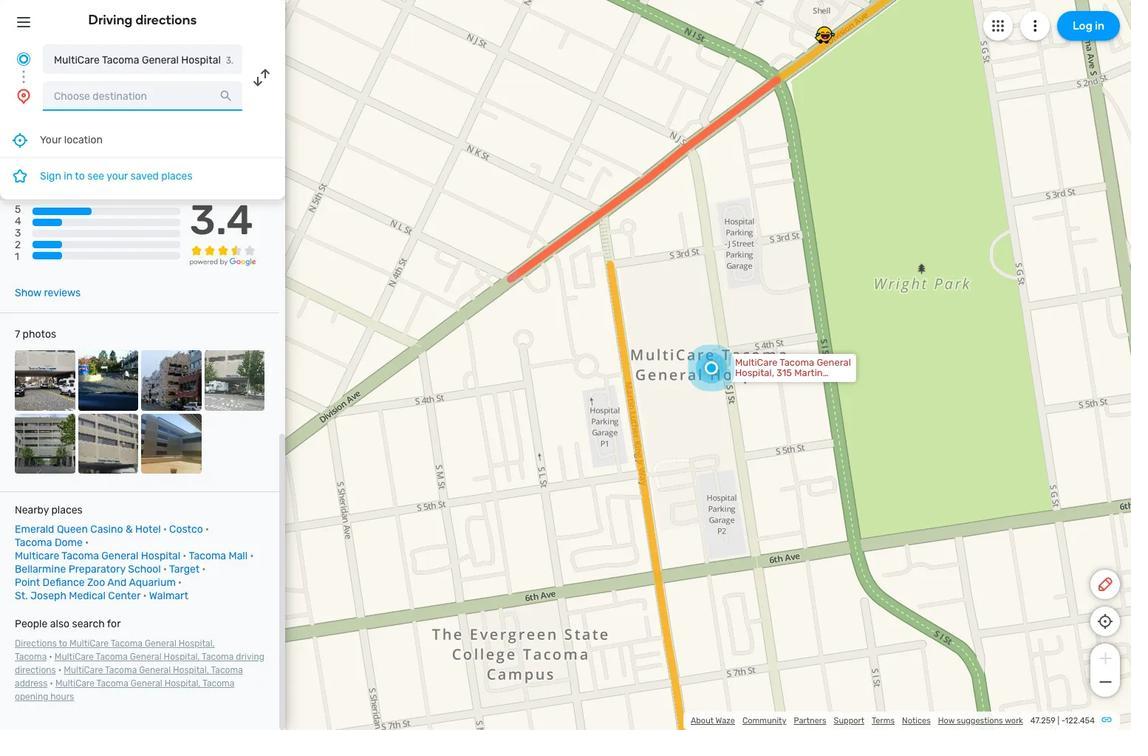 Task type: vqa. For each thing, say whether or not it's contained in the screenshot.
'about waze community partners support terms notices how suggestions work'
no



Task type: locate. For each thing, give the bounding box(es) containing it.
general up the multicare tacoma general hospital, tacoma driving directions link
[[145, 639, 177, 649]]

costco
[[169, 523, 203, 536]]

emerald queen casino & hotel link
[[15, 523, 161, 536]]

tacoma inside tacoma mall bellarmine preparatory school
[[189, 550, 226, 563]]

partners link
[[794, 716, 827, 726]]

multicare for multicare tacoma general hospital, tacoma driving directions
[[55, 652, 94, 662]]

hospital, inside multicare tacoma general hospital, tacoma address
[[173, 665, 209, 676]]

general down multicare tacoma general hospital, tacoma driving directions
[[131, 679, 162, 689]]

preparatory
[[68, 563, 126, 576]]

directions inside multicare tacoma general hospital, tacoma driving directions
[[15, 665, 56, 676]]

general up multicare tacoma general hospital, tacoma address
[[130, 652, 162, 662]]

center
[[108, 590, 141, 602]]

1 horizontal spatial hospital
[[181, 54, 221, 67]]

directions
[[136, 12, 197, 28], [15, 665, 56, 676]]

general inside multicare tacoma general hospital, tacoma driving directions
[[130, 652, 162, 662]]

multicare tacoma general hospital, tacoma opening hours
[[15, 679, 235, 702]]

bellarmine preparatory school link
[[15, 563, 161, 576]]

0 horizontal spatial directions
[[15, 665, 56, 676]]

notices
[[903, 716, 931, 726]]

work
[[1005, 716, 1024, 726]]

general inside multicare tacoma general hospital, tacoma address
[[139, 665, 171, 676]]

about waze link
[[691, 716, 735, 726]]

multicare
[[15, 550, 59, 563]]

hospital up school
[[141, 550, 181, 563]]

hospital, inside multicare tacoma general hospital, tacoma driving directions
[[164, 652, 200, 662]]

community
[[743, 716, 787, 726]]

hospital, inside the multicare tacoma general hospital, tacoma opening hours
[[165, 679, 201, 689]]

emerald
[[15, 523, 54, 536]]

1 horizontal spatial directions
[[136, 12, 197, 28]]

walmart
[[149, 590, 188, 602]]

general for multicare tacoma general hospital, tacoma driving directions
[[130, 652, 162, 662]]

general for multicare tacoma general hospital
[[142, 54, 179, 67]]

multicare tacoma general hospital, tacoma driving directions
[[15, 652, 265, 676]]

multicare
[[54, 54, 100, 67], [69, 639, 109, 649], [55, 652, 94, 662], [64, 665, 103, 676], [55, 679, 95, 689]]

general up preparatory on the bottom left
[[101, 550, 138, 563]]

hospital inside "costco tacoma dome multicare tacoma general hospital"
[[141, 550, 181, 563]]

-
[[1062, 716, 1066, 726]]

zoom in image
[[1097, 650, 1115, 667]]

general for multicare tacoma general hospital, tacoma opening hours
[[131, 679, 162, 689]]

target link
[[169, 563, 200, 576]]

nearby
[[15, 504, 49, 517]]

5
[[15, 203, 21, 216]]

tacoma mall bellarmine preparatory school
[[15, 550, 248, 576]]

0 horizontal spatial hospital
[[141, 550, 181, 563]]

pencil image
[[1097, 576, 1115, 594]]

general up multicare tacoma general hospital, tacoma opening hours link on the bottom
[[139, 665, 171, 676]]

1 vertical spatial hospital
[[141, 550, 181, 563]]

list box
[[0, 123, 285, 200]]

opening
[[15, 692, 48, 702]]

hospital
[[181, 54, 221, 67], [141, 550, 181, 563]]

general
[[142, 54, 179, 67], [101, 550, 138, 563], [145, 639, 177, 649], [130, 652, 162, 662], [139, 665, 171, 676], [131, 679, 162, 689]]

3.4
[[190, 196, 253, 245]]

hospital up choose destination text box
[[181, 54, 221, 67]]

hospital, inside 'directions to multicare tacoma general hospital, tacoma'
[[179, 639, 215, 649]]

community link
[[743, 716, 787, 726]]

driving
[[88, 12, 133, 28]]

multicare inside multicare tacoma general hospital, tacoma driving directions
[[55, 652, 94, 662]]

notices link
[[903, 716, 931, 726]]

link image
[[1101, 714, 1113, 726]]

hospital,
[[179, 639, 215, 649], [164, 652, 200, 662], [173, 665, 209, 676], [165, 679, 201, 689]]

people
[[15, 618, 48, 631]]

target point defiance zoo and aquarium st. joseph medical center
[[15, 563, 200, 602]]

multicare tacoma general hospital, tacoma opening hours link
[[15, 679, 235, 702]]

tacoma
[[102, 54, 139, 67], [15, 537, 52, 549], [62, 550, 99, 563], [189, 550, 226, 563], [111, 639, 143, 649], [15, 652, 47, 662], [96, 652, 128, 662], [202, 652, 234, 662], [105, 665, 137, 676], [211, 665, 243, 676], [97, 679, 129, 689], [203, 679, 235, 689]]

hotel
[[135, 523, 161, 536]]

general inside the multicare tacoma general hospital, tacoma opening hours
[[131, 679, 162, 689]]

directions up address
[[15, 665, 56, 676]]

defiance
[[43, 577, 85, 589]]

multicare inside button
[[54, 54, 100, 67]]

target
[[169, 563, 200, 576]]

multicare inside the multicare tacoma general hospital, tacoma opening hours
[[55, 679, 95, 689]]

general inside button
[[142, 54, 179, 67]]

general up choose destination text box
[[142, 54, 179, 67]]

multicare inside multicare tacoma general hospital, tacoma address
[[64, 665, 103, 676]]

current location image
[[15, 50, 33, 68]]

and
[[107, 577, 127, 589]]

0 vertical spatial hospital
[[181, 54, 221, 67]]

suggestions
[[957, 716, 1004, 726]]

multicare tacoma general hospital
[[54, 54, 221, 67]]

directions up multicare tacoma general hospital button
[[136, 12, 197, 28]]

&
[[126, 523, 133, 536]]

hospital inside multicare tacoma general hospital button
[[181, 54, 221, 67]]

about
[[691, 716, 714, 726]]

terms
[[872, 716, 895, 726]]

0 vertical spatial directions
[[136, 12, 197, 28]]

hospital, for multicare tacoma general hospital, tacoma opening hours
[[165, 679, 201, 689]]

also
[[50, 618, 70, 631]]

122.454
[[1066, 716, 1095, 726]]

aquarium
[[129, 577, 176, 589]]

costco link
[[169, 523, 203, 536]]

terms link
[[872, 716, 895, 726]]

for
[[107, 618, 121, 631]]

1 vertical spatial directions
[[15, 665, 56, 676]]



Task type: describe. For each thing, give the bounding box(es) containing it.
5 4 3 2 1
[[15, 203, 21, 263]]

mall
[[229, 550, 248, 563]]

school
[[128, 563, 161, 576]]

directions to multicare tacoma general hospital, tacoma
[[15, 639, 215, 662]]

multicare for multicare tacoma general hospital, tacoma opening hours
[[55, 679, 95, 689]]

dome
[[55, 537, 83, 549]]

driving
[[236, 652, 265, 662]]

search
[[72, 618, 105, 631]]

medical
[[69, 590, 106, 602]]

zoom out image
[[1097, 673, 1115, 691]]

address
[[15, 679, 48, 689]]

how
[[939, 716, 955, 726]]

places
[[51, 504, 83, 517]]

driving directions
[[88, 12, 197, 28]]

show reviews
[[15, 287, 81, 299]]

emerald queen casino & hotel
[[15, 523, 161, 536]]

multicare tacoma general hospital, tacoma address link
[[15, 665, 243, 689]]

multicare tacoma general hospital button
[[43, 44, 242, 74]]

image 6 of multicare tacoma general hospital, tacoma image
[[78, 414, 138, 474]]

|
[[1058, 716, 1060, 726]]

image 1 of multicare tacoma general hospital, tacoma image
[[15, 350, 75, 411]]

waze
[[716, 716, 735, 726]]

directions
[[15, 639, 57, 649]]

7
[[15, 328, 20, 341]]

star image
[[11, 167, 29, 185]]

multicare tacoma general hospital, tacoma driving directions link
[[15, 652, 265, 676]]

general for multicare tacoma general hospital, tacoma address
[[139, 665, 171, 676]]

7 photos
[[15, 328, 56, 341]]

queen
[[57, 523, 88, 536]]

multicare for multicare tacoma general hospital
[[54, 54, 100, 67]]

general inside "costco tacoma dome multicare tacoma general hospital"
[[101, 550, 138, 563]]

directions to multicare tacoma general hospital, tacoma link
[[15, 639, 215, 662]]

1
[[15, 251, 19, 263]]

multicare inside 'directions to multicare tacoma general hospital, tacoma'
[[69, 639, 109, 649]]

tacoma mall link
[[189, 550, 248, 563]]

show
[[15, 287, 41, 299]]

reviews
[[44, 287, 81, 299]]

image 3 of multicare tacoma general hospital, tacoma image
[[141, 350, 201, 411]]

image 4 of multicare tacoma general hospital, tacoma image
[[204, 350, 265, 411]]

location image
[[15, 87, 33, 105]]

general inside 'directions to multicare tacoma general hospital, tacoma'
[[145, 639, 177, 649]]

bellarmine
[[15, 563, 66, 576]]

image 2 of multicare tacoma general hospital, tacoma image
[[78, 350, 138, 411]]

image 5 of multicare tacoma general hospital, tacoma image
[[15, 414, 75, 474]]

about waze community partners support terms notices how suggestions work 47.259 | -122.454
[[691, 716, 1095, 726]]

walmart link
[[149, 590, 188, 602]]

multicare tacoma general hospital link
[[15, 550, 181, 563]]

image 7 of multicare tacoma general hospital, tacoma image
[[141, 414, 201, 474]]

nearby places
[[15, 504, 83, 517]]

recenter image
[[11, 131, 29, 149]]

to
[[59, 639, 67, 649]]

hours
[[50, 692, 74, 702]]

partners
[[794, 716, 827, 726]]

support
[[834, 716, 865, 726]]

multicare tacoma general hospital, tacoma address
[[15, 665, 243, 689]]

Choose destination text field
[[43, 81, 242, 111]]

st.
[[15, 590, 28, 602]]

3
[[15, 227, 21, 240]]

4
[[15, 215, 21, 228]]

tacoma dome link
[[15, 537, 83, 549]]

support link
[[834, 716, 865, 726]]

tacoma inside button
[[102, 54, 139, 67]]

people also search for
[[15, 618, 121, 631]]

hospital, for multicare tacoma general hospital, tacoma driving directions
[[164, 652, 200, 662]]

point defiance zoo and aquarium link
[[15, 577, 176, 589]]

joseph
[[30, 590, 66, 602]]

multicare for multicare tacoma general hospital, tacoma address
[[64, 665, 103, 676]]

zoo
[[87, 577, 105, 589]]

casino
[[90, 523, 123, 536]]

photos
[[23, 328, 56, 341]]

how suggestions work link
[[939, 716, 1024, 726]]

47.259
[[1031, 716, 1056, 726]]

hospital, for multicare tacoma general hospital, tacoma address
[[173, 665, 209, 676]]

2
[[15, 239, 21, 252]]

costco tacoma dome multicare tacoma general hospital
[[15, 523, 203, 563]]

point
[[15, 577, 40, 589]]

st. joseph medical center link
[[15, 590, 141, 602]]



